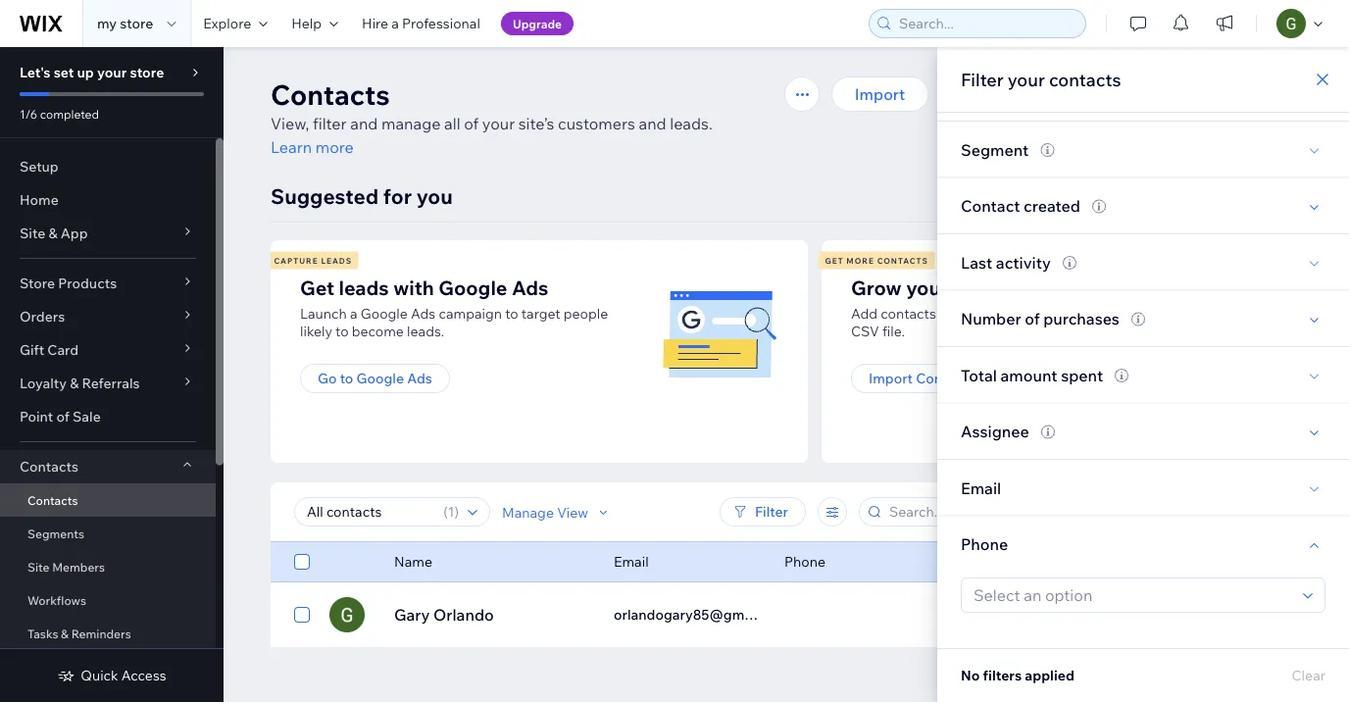 Task type: locate. For each thing, give the bounding box(es) containing it.
your inside contacts view, filter and manage all of your site's customers and leads. learn more
[[482, 114, 515, 133]]

let's set up your store
[[20, 64, 164, 81]]

2 vertical spatial &
[[61, 626, 69, 641]]

2 horizontal spatial &
[[70, 375, 79, 392]]

0 horizontal spatial email
[[614, 553, 649, 570]]

1 vertical spatial store
[[130, 64, 164, 81]]

hire a professional
[[362, 15, 481, 32]]

1 and from the left
[[350, 114, 378, 133]]

go
[[318, 370, 337, 387]]

2 vertical spatial google
[[357, 370, 404, 387]]

email up orlandogary85@gmail.com
[[614, 553, 649, 570]]

manage
[[502, 503, 554, 521]]

store products button
[[0, 267, 216, 300]]

up
[[77, 64, 94, 81]]

1 vertical spatial of
[[1025, 309, 1040, 328]]

& inside dropdown button
[[70, 375, 79, 392]]

get more contacts
[[825, 256, 929, 265]]

to
[[505, 305, 519, 322], [336, 323, 349, 340], [340, 370, 353, 387]]

manage
[[382, 114, 441, 133]]

go to google ads button
[[300, 364, 450, 393]]

0 horizontal spatial and
[[350, 114, 378, 133]]

your
[[97, 64, 127, 81], [1008, 68, 1046, 90], [482, 114, 515, 133], [907, 275, 949, 300]]

store down "my store"
[[130, 64, 164, 81]]

1 vertical spatial contacts
[[881, 305, 937, 322]]

0 horizontal spatial contacts
[[881, 305, 937, 322]]

contacts link
[[0, 484, 216, 517]]

1 vertical spatial site
[[27, 560, 50, 574]]

of left sale
[[56, 408, 70, 425]]

your right up
[[97, 64, 127, 81]]

last activity
[[961, 252, 1051, 272]]

ads down get leads with google ads launch a google ads campaign to target people likely to become leads.
[[407, 370, 432, 387]]

card
[[47, 341, 79, 359]]

quick access
[[81, 667, 166, 684]]

your up by
[[907, 275, 949, 300]]

app
[[61, 225, 88, 242]]

site down the home
[[20, 225, 45, 242]]

& for site
[[48, 225, 57, 242]]

of down list
[[1025, 309, 1040, 328]]

ads
[[512, 275, 549, 300], [411, 305, 436, 322], [407, 370, 432, 387]]

contact
[[953, 275, 1025, 300]]

1 horizontal spatial leads.
[[670, 114, 713, 133]]

total amount spent
[[961, 365, 1104, 385]]

ads down with
[[411, 305, 436, 322]]

0 horizontal spatial a
[[350, 305, 358, 322]]

1/6 completed
[[20, 106, 99, 121]]

ads up target
[[512, 275, 549, 300]]

None checkbox
[[294, 603, 310, 627]]

0 vertical spatial google
[[439, 275, 508, 300]]

assignee
[[961, 422, 1030, 441]]

0 horizontal spatial filter
[[755, 503, 789, 520]]

leads. down with
[[407, 323, 445, 340]]

to down launch
[[336, 323, 349, 340]]

store right my
[[120, 15, 153, 32]]

store
[[120, 15, 153, 32], [130, 64, 164, 81]]

site down segments
[[27, 560, 50, 574]]

gary orlando image
[[330, 597, 365, 633]]

0 vertical spatial contacts
[[1049, 68, 1122, 90]]

ads inside go to google ads button
[[407, 370, 432, 387]]

0 horizontal spatial &
[[48, 225, 57, 242]]

site inside dropdown button
[[20, 225, 45, 242]]

and right filter at the left
[[350, 114, 378, 133]]

2 vertical spatial to
[[340, 370, 353, 387]]

1 vertical spatial import
[[869, 370, 913, 387]]

0 vertical spatial &
[[48, 225, 57, 242]]

of inside the sidebar element
[[56, 408, 70, 425]]

a right hire
[[392, 15, 399, 32]]

import
[[855, 84, 906, 104], [869, 370, 913, 387]]

your inside grow your contact list add contacts by importing them via gmail or a csv file.
[[907, 275, 949, 300]]

loyalty
[[20, 375, 67, 392]]

google up become
[[361, 305, 408, 322]]

google down become
[[357, 370, 404, 387]]

Search... field
[[894, 10, 1080, 37], [884, 498, 1088, 526]]

contacts down point of sale
[[20, 458, 78, 475]]

and right customers
[[639, 114, 667, 133]]

site for site members
[[27, 560, 50, 574]]

& left app
[[48, 225, 57, 242]]

& inside dropdown button
[[48, 225, 57, 242]]

1 horizontal spatial filter
[[961, 68, 1004, 90]]

filter for filter your contacts
[[961, 68, 1004, 90]]

0 vertical spatial filter
[[961, 68, 1004, 90]]

1 vertical spatial search... field
[[884, 498, 1088, 526]]

1 horizontal spatial &
[[61, 626, 69, 641]]

leads. right customers
[[670, 114, 713, 133]]

0 vertical spatial import
[[855, 84, 906, 104]]

1 vertical spatial leads.
[[407, 323, 445, 340]]

site's
[[519, 114, 555, 133]]

a right or
[[1140, 305, 1147, 322]]

spent
[[1062, 365, 1104, 385]]

view,
[[271, 114, 309, 133]]

home link
[[0, 183, 216, 217]]

email down assignee on the right bottom of page
[[961, 478, 1002, 498]]

& right tasks
[[61, 626, 69, 641]]

no
[[961, 667, 980, 684]]

import inside import contacts button
[[869, 370, 913, 387]]

point of sale
[[20, 408, 101, 425]]

grow your contact list add contacts by importing them via gmail or a csv file.
[[851, 275, 1147, 340]]

1 vertical spatial ads
[[411, 305, 436, 322]]

list
[[268, 240, 1350, 463]]

campaign
[[439, 305, 502, 322]]

upgrade
[[513, 16, 562, 31]]

2 horizontal spatial of
[[1025, 309, 1040, 328]]

site members
[[27, 560, 105, 574]]

let's
[[20, 64, 51, 81]]

more
[[847, 256, 875, 265]]

google up campaign
[[439, 275, 508, 300]]

no filters applied
[[961, 667, 1075, 684]]

import inside import button
[[855, 84, 906, 104]]

orders button
[[0, 300, 216, 334]]

your inside the sidebar element
[[97, 64, 127, 81]]

explore
[[203, 15, 251, 32]]

of right all
[[464, 114, 479, 133]]

2 vertical spatial of
[[56, 408, 70, 425]]

filter inside button
[[755, 503, 789, 520]]

1 horizontal spatial phone
[[961, 534, 1009, 554]]

1 vertical spatial &
[[70, 375, 79, 392]]

search... field up filter your contacts
[[894, 10, 1080, 37]]

2 vertical spatial ads
[[407, 370, 432, 387]]

import for import
[[855, 84, 906, 104]]

0 horizontal spatial phone
[[785, 553, 826, 570]]

0 vertical spatial search... field
[[894, 10, 1080, 37]]

1
[[448, 503, 455, 520]]

contacts up filter at the left
[[271, 77, 390, 111]]

your left site's
[[482, 114, 515, 133]]

tasks
[[27, 626, 58, 641]]

0 horizontal spatial of
[[56, 408, 70, 425]]

setup
[[20, 158, 59, 175]]

professional
[[402, 15, 481, 32]]

to left target
[[505, 305, 519, 322]]

a inside grow your contact list add contacts by importing them via gmail or a csv file.
[[1140, 305, 1147, 322]]

1 horizontal spatial of
[[464, 114, 479, 133]]

via
[[1061, 305, 1080, 322]]

filter
[[961, 68, 1004, 90], [755, 503, 789, 520]]

a down leads
[[350, 305, 358, 322]]

site members link
[[0, 550, 216, 584]]

leads. inside contacts view, filter and manage all of your site's customers and leads. learn more
[[670, 114, 713, 133]]

contacts inside "dropdown button"
[[20, 458, 78, 475]]

name
[[394, 553, 433, 570]]

completed
[[40, 106, 99, 121]]

hire a professional link
[[350, 0, 492, 47]]

1 vertical spatial email
[[614, 553, 649, 570]]

or
[[1123, 305, 1137, 322]]

import button
[[832, 77, 929, 112]]

to inside button
[[340, 370, 353, 387]]

1 vertical spatial filter
[[755, 503, 789, 520]]

0 vertical spatial site
[[20, 225, 45, 242]]

& right loyalty
[[70, 375, 79, 392]]

purchases
[[1044, 309, 1120, 328]]

of
[[464, 114, 479, 133], [1025, 309, 1040, 328], [56, 408, 70, 425]]

google
[[439, 275, 508, 300], [361, 305, 408, 322], [357, 370, 404, 387]]

None checkbox
[[294, 550, 310, 574]]

Unsaved view field
[[301, 498, 438, 526]]

segments link
[[0, 517, 216, 550]]

to right go
[[340, 370, 353, 387]]

orlandogary85@gmail.com
[[614, 606, 791, 623]]

contacts
[[1049, 68, 1122, 90], [881, 305, 937, 322]]

search... field down assignee on the right bottom of page
[[884, 498, 1088, 526]]

1 horizontal spatial email
[[961, 478, 1002, 498]]

1 horizontal spatial and
[[639, 114, 667, 133]]

reminders
[[71, 626, 131, 641]]

hire
[[362, 15, 389, 32]]

a
[[392, 15, 399, 32], [350, 305, 358, 322], [1140, 305, 1147, 322]]

0 vertical spatial of
[[464, 114, 479, 133]]

( 1 )
[[444, 503, 459, 520]]

0 horizontal spatial leads.
[[407, 323, 445, 340]]

contacts down by
[[916, 370, 975, 387]]

amount
[[1001, 365, 1058, 385]]

2 horizontal spatial a
[[1140, 305, 1147, 322]]

0 vertical spatial leads.
[[670, 114, 713, 133]]



Task type: vqa. For each thing, say whether or not it's contained in the screenshot.
the topmost the Filter
yes



Task type: describe. For each thing, give the bounding box(es) containing it.
1 horizontal spatial a
[[392, 15, 399, 32]]

manage view
[[502, 503, 589, 521]]

list
[[1029, 275, 1058, 300]]

0 vertical spatial email
[[961, 478, 1002, 498]]

members
[[52, 560, 105, 574]]

with
[[394, 275, 434, 300]]

your up segment
[[1008, 68, 1046, 90]]

capture
[[274, 256, 318, 265]]

orlando
[[434, 605, 494, 625]]

leads
[[321, 256, 352, 265]]

import contacts button
[[851, 364, 993, 393]]

site for site & app
[[20, 225, 45, 242]]

access
[[121, 667, 166, 684]]

workflows link
[[0, 584, 216, 617]]

importing
[[958, 305, 1022, 322]]

my store
[[97, 15, 153, 32]]

you
[[417, 183, 453, 209]]

file.
[[883, 323, 905, 340]]

store
[[20, 275, 55, 292]]

referrals
[[82, 375, 140, 392]]

google inside button
[[357, 370, 404, 387]]

store inside the sidebar element
[[130, 64, 164, 81]]

contacts inside grow your contact list add contacts by importing them via gmail or a csv file.
[[881, 305, 937, 322]]

0 vertical spatial store
[[120, 15, 153, 32]]

help
[[292, 15, 322, 32]]

contacts button
[[0, 450, 216, 484]]

of inside contacts view, filter and manage all of your site's customers and leads. learn more
[[464, 114, 479, 133]]

point
[[20, 408, 53, 425]]

upgrade button
[[501, 12, 574, 35]]

become
[[352, 323, 404, 340]]

2 and from the left
[[639, 114, 667, 133]]

a inside get leads with google ads launch a google ads campaign to target people likely to become leads.
[[350, 305, 358, 322]]

all
[[444, 114, 461, 133]]

1 vertical spatial to
[[336, 323, 349, 340]]

site & app button
[[0, 217, 216, 250]]

sidebar element
[[0, 47, 224, 702]]

manage view button
[[502, 503, 612, 521]]

site & app
[[20, 225, 88, 242]]

go to google ads
[[318, 370, 432, 387]]

home
[[20, 191, 59, 208]]

(
[[444, 503, 448, 520]]

by
[[940, 305, 955, 322]]

leads. inside get leads with google ads launch a google ads campaign to target people likely to become leads.
[[407, 323, 445, 340]]

more
[[316, 137, 354, 157]]

leads
[[339, 275, 389, 300]]

1 vertical spatial google
[[361, 305, 408, 322]]

store products
[[20, 275, 117, 292]]

1 horizontal spatial contacts
[[1049, 68, 1122, 90]]

filter button
[[720, 497, 806, 527]]

tasks & reminders link
[[0, 617, 216, 650]]

quick access button
[[57, 667, 166, 685]]

likely
[[300, 323, 333, 340]]

gift card
[[20, 341, 79, 359]]

gift card button
[[0, 334, 216, 367]]

quick
[[81, 667, 118, 684]]

contacts inside contacts view, filter and manage all of your site's customers and leads. learn more
[[271, 77, 390, 111]]

add
[[851, 305, 878, 322]]

segments
[[27, 526, 84, 541]]

gary
[[394, 605, 430, 625]]

0 vertical spatial to
[[505, 305, 519, 322]]

filters
[[983, 667, 1022, 684]]

gift
[[20, 341, 44, 359]]

workflows
[[27, 593, 86, 608]]

help button
[[280, 0, 350, 47]]

1/6
[[20, 106, 37, 121]]

list containing get leads with google ads
[[268, 240, 1350, 463]]

filter for filter
[[755, 503, 789, 520]]

contacts up segments
[[27, 493, 78, 508]]

gmail
[[1083, 305, 1120, 322]]

import for import contacts
[[869, 370, 913, 387]]

get leads with google ads launch a google ads campaign to target people likely to become leads.
[[300, 275, 608, 340]]

loyalty & referrals
[[20, 375, 140, 392]]

& for tasks
[[61, 626, 69, 641]]

orders
[[20, 308, 65, 325]]

contacts
[[878, 256, 929, 265]]

0 vertical spatial ads
[[512, 275, 549, 300]]

sale
[[73, 408, 101, 425]]

& for loyalty
[[70, 375, 79, 392]]

my
[[97, 15, 117, 32]]

launch
[[300, 305, 347, 322]]

gary orlando
[[394, 605, 494, 625]]

grow
[[851, 275, 902, 300]]

filter
[[313, 114, 347, 133]]

of for point of sale
[[56, 408, 70, 425]]

for
[[383, 183, 412, 209]]

Select an option field
[[968, 579, 1298, 612]]

target
[[522, 305, 561, 322]]

suggested for you
[[271, 183, 453, 209]]

loyalty & referrals button
[[0, 367, 216, 400]]

contacts inside button
[[916, 370, 975, 387]]

them
[[1025, 305, 1058, 322]]

learn
[[271, 137, 312, 157]]

activity
[[996, 252, 1051, 272]]

number of purchases
[[961, 309, 1120, 328]]

contacts view, filter and manage all of your site's customers and leads. learn more
[[271, 77, 713, 157]]

segment
[[961, 140, 1029, 159]]

filter your contacts
[[961, 68, 1122, 90]]

customers
[[558, 114, 635, 133]]

applied
[[1025, 667, 1075, 684]]

contact
[[961, 196, 1021, 216]]

of for number of purchases
[[1025, 309, 1040, 328]]

set
[[54, 64, 74, 81]]

point of sale link
[[0, 400, 216, 434]]



